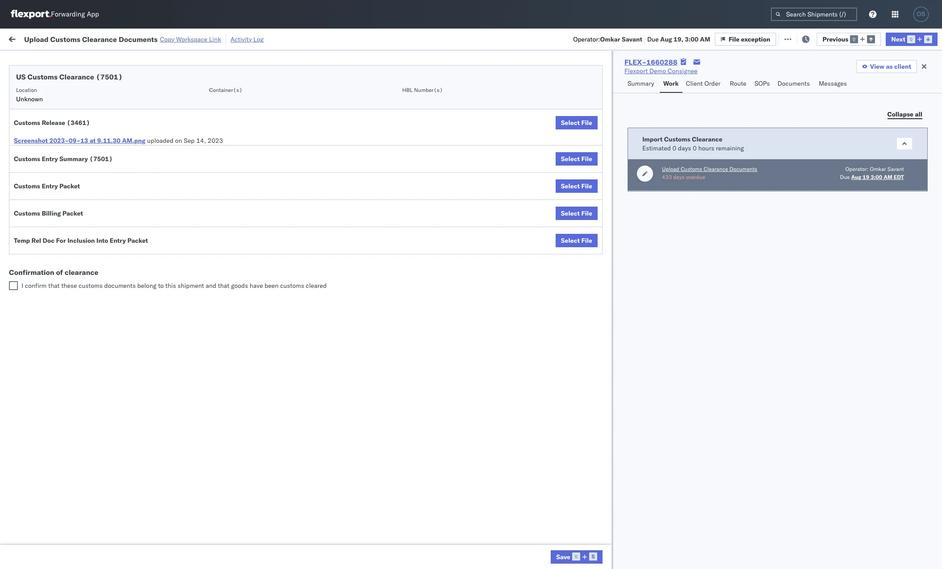 Task type: vqa. For each thing, say whether or not it's contained in the screenshot.
agent
no



Task type: locate. For each thing, give the bounding box(es) containing it.
hlxu8034992 for schedule delivery appointment
[[738, 88, 782, 96]]

file exception button
[[775, 32, 837, 45], [775, 32, 837, 45], [715, 32, 776, 46], [715, 32, 776, 46]]

est, up the 7:00 pm est, dec 23, 2022
[[194, 225, 207, 233]]

5 ocean fcl from the top
[[319, 245, 350, 253]]

3 flex-2130387 from the top
[[574, 363, 620, 371]]

hlxu6269489, for schedule delivery appointment
[[691, 88, 736, 96]]

3:00 right '19,'
[[685, 35, 699, 43]]

est, for 2:59 am est, dec 14, 2022
[[194, 225, 207, 233]]

file exception down search shipments (/) 'text box'
[[789, 35, 831, 43]]

numbers for mbl/mawb numbers
[[744, 72, 766, 79]]

that
[[48, 282, 60, 290], [218, 282, 229, 290]]

3 ceau7522281, from the top
[[643, 147, 689, 155]]

2 nov from the top
[[209, 107, 221, 115]]

uploaded
[[147, 137, 174, 145]]

4 hlxu6269489, from the top
[[691, 166, 736, 174]]

upload customs clearance documents down customs entry summary (7501)
[[21, 186, 132, 194]]

schedule for 1st schedule pickup from los angeles, ca button from the bottom
[[21, 539, 47, 548]]

flex-1889466 button
[[559, 204, 622, 216], [559, 204, 622, 216], [559, 223, 622, 236], [559, 223, 622, 236], [559, 243, 622, 255], [559, 243, 622, 255], [559, 262, 622, 275], [559, 262, 622, 275]]

sops
[[755, 80, 770, 88]]

appointment for 2:59 am est, dec 14, 2022
[[73, 225, 110, 233]]

1 horizontal spatial that
[[218, 282, 229, 290]]

0 horizontal spatial entity
[[422, 540, 439, 548]]

0 horizontal spatial numbers
[[668, 72, 690, 79]]

2 schedule delivery appointment button from the top
[[21, 146, 110, 156]]

ca for 1st schedule pickup from los angeles, ca button from the bottom
[[122, 539, 131, 548]]

schedule pickup from los angeles, ca link for 1st schedule pickup from los angeles, ca button from the bottom
[[21, 539, 131, 548]]

09-
[[69, 137, 80, 145]]

3 ceau7522281, hlxu6269489, hlxu8034992 from the top
[[643, 147, 782, 155]]

ceau7522281, down estimated
[[643, 166, 689, 174]]

3 schedule delivery appointment from the top
[[21, 225, 110, 233]]

screenshot
[[14, 137, 48, 145]]

upload inside 'upload customs clearance documents' link
[[21, 186, 41, 194]]

0 horizontal spatial -
[[403, 540, 407, 548]]

0 vertical spatial dec
[[209, 225, 220, 233]]

upload up by:
[[24, 35, 48, 44]]

3 schedule pickup from los angeles, ca link from the top
[[21, 166, 131, 174]]

2023-
[[49, 137, 69, 145]]

0
[[673, 144, 676, 152], [693, 144, 697, 152]]

schedule for 4th schedule pickup from los angeles, ca button from the top
[[21, 205, 47, 213]]

2 flex-1889466 from the top
[[574, 225, 620, 233]]

0 horizontal spatial 0
[[673, 144, 676, 152]]

2023 right 13, at left
[[231, 284, 247, 292]]

2 vertical spatial packet
[[127, 237, 148, 245]]

ceau7522281, up 433
[[643, 147, 689, 155]]

exception down search shipments (/) 'text box'
[[802, 35, 831, 43]]

1 vertical spatial entry
[[42, 182, 58, 190]]

2022
[[230, 88, 245, 96], [230, 107, 245, 115], [230, 127, 245, 135], [230, 147, 245, 155], [230, 166, 245, 174], [233, 225, 249, 233], [233, 245, 248, 253]]

2023 for 14,
[[232, 540, 248, 548]]

1 horizontal spatial operator: omkar savant
[[846, 166, 904, 172]]

edt,
[[194, 88, 208, 96], [194, 107, 208, 115], [194, 127, 208, 135], [194, 147, 208, 155], [194, 166, 208, 174]]

resize handle column header
[[151, 69, 161, 570], [267, 69, 277, 570], [303, 69, 314, 570], [371, 69, 382, 570], [439, 69, 450, 570], [544, 69, 555, 570], [628, 69, 639, 570], [696, 69, 707, 570], [827, 69, 837, 570], [895, 69, 905, 570], [926, 69, 937, 570]]

savant up "flex-1660288"
[[622, 35, 642, 43]]

0 horizontal spatial that
[[48, 282, 60, 290]]

0 horizontal spatial work
[[98, 35, 113, 43]]

hlxu6269489,
[[691, 88, 736, 96], [691, 127, 736, 135], [691, 147, 736, 155], [691, 166, 736, 174], [691, 186, 736, 194]]

import for import work
[[76, 35, 96, 43]]

None checkbox
[[9, 281, 18, 290]]

schedule pickup from los angeles, ca for first schedule pickup from los angeles, ca button from the top of the page
[[21, 107, 131, 115]]

flex-1846748 button
[[559, 86, 622, 98], [559, 86, 622, 98], [559, 105, 622, 118], [559, 105, 622, 118], [559, 125, 622, 137], [559, 125, 622, 137], [559, 145, 622, 157], [559, 145, 622, 157], [559, 164, 622, 177], [559, 164, 622, 177], [559, 184, 622, 196], [559, 184, 622, 196]]

1 edt, from the top
[[194, 88, 208, 96]]

schedule delivery appointment link down us customs clearance (7501)
[[21, 87, 110, 96]]

5 2130387 from the top
[[593, 442, 620, 450]]

0 vertical spatial due
[[647, 35, 659, 43]]

2 vertical spatial 14,
[[221, 540, 231, 548]]

2 vertical spatial savant
[[888, 166, 904, 172]]

8 2:59 from the top
[[167, 540, 180, 548]]

2130384
[[593, 383, 620, 391], [593, 402, 620, 410], [593, 461, 620, 469], [593, 481, 620, 489], [593, 501, 620, 509]]

angeles, inside button
[[92, 245, 117, 253]]

0 horizontal spatial on
[[175, 137, 182, 145]]

3 schedule delivery appointment button from the top
[[21, 225, 110, 234]]

1 horizontal spatial 3:00
[[871, 174, 882, 180]]

1846748
[[593, 88, 620, 96], [593, 107, 620, 115], [593, 127, 620, 135], [593, 147, 620, 155], [593, 166, 620, 174], [593, 186, 620, 194]]

1 fcl from the top
[[339, 107, 350, 115]]

confirm inside 'link'
[[21, 264, 43, 272]]

ceau7522281, hlxu6269489, hlxu8034992 down hours
[[643, 166, 782, 174]]

work down app
[[98, 35, 113, 43]]

2 select from the top
[[561, 155, 580, 163]]

schedule delivery appointment up customs entry summary (7501)
[[21, 146, 110, 154]]

1 vertical spatial omkar
[[842, 88, 861, 96]]

hlxu6269489, down mbl/mawb
[[691, 88, 736, 96]]

2 customs from the left
[[280, 282, 304, 290]]

on right 205
[[219, 35, 226, 43]]

os button
[[911, 4, 932, 25]]

0 vertical spatial days
[[678, 144, 691, 152]]

los for first schedule pickup from los angeles, ca button from the top of the page
[[84, 107, 94, 115]]

dec left "23,"
[[208, 245, 220, 253]]

sep
[[184, 137, 195, 145]]

(7501)
[[96, 72, 123, 81], [89, 155, 113, 163]]

3:00 right '19'
[[871, 174, 882, 180]]

savant up the edt
[[888, 166, 904, 172]]

hlxu6269489, for schedule pickup from los angeles, ca
[[691, 127, 736, 135]]

due
[[647, 35, 659, 43], [840, 174, 850, 180]]

flexport demo consignee
[[625, 67, 698, 75]]

0 horizontal spatial file exception
[[729, 35, 770, 43]]

1 vertical spatial dec
[[208, 245, 220, 253]]

1 horizontal spatial -
[[471, 540, 475, 548]]

5 schedule pickup from los angeles, ca from the top
[[21, 284, 131, 292]]

1 vertical spatial schedule delivery appointment button
[[21, 146, 110, 156]]

1662119
[[593, 343, 620, 351]]

appointment
[[73, 87, 110, 95], [73, 146, 110, 154], [73, 225, 110, 233]]

1 5, from the top
[[222, 88, 228, 96]]

ocean fcl
[[319, 107, 350, 115], [319, 147, 350, 155], [319, 166, 350, 174], [319, 225, 350, 233], [319, 245, 350, 253], [319, 284, 350, 292], [319, 540, 350, 548]]

5 ceau7522281, hlxu6269489, hlxu8034992 from the top
[[643, 186, 782, 194]]

entry up customs billing packet
[[42, 182, 58, 190]]

6 ocean fcl from the top
[[319, 284, 350, 292]]

0 horizontal spatial ping
[[387, 540, 401, 548]]

2 numbers from the left
[[744, 72, 766, 79]]

upload customs clearance documents up overdue
[[662, 166, 757, 172]]

customs up screenshot
[[14, 119, 40, 127]]

1 vertical spatial days
[[673, 174, 685, 180]]

0 horizontal spatial aug
[[660, 35, 672, 43]]

days right 433
[[673, 174, 685, 180]]

work down container numbers
[[663, 80, 679, 88]]

customs up estimated
[[664, 135, 691, 143]]

schedule delivery appointment link up customs entry summary (7501)
[[21, 146, 110, 155]]

schedule delivery appointment button down us customs clearance (7501)
[[21, 87, 110, 97]]

19
[[863, 174, 870, 180]]

clearance
[[82, 35, 117, 44], [59, 72, 94, 81], [692, 135, 723, 143], [704, 166, 728, 172], [69, 186, 98, 194]]

9 schedule from the top
[[21, 539, 47, 548]]

confirm for confirm delivery
[[21, 264, 43, 272]]

customs left the billing
[[14, 210, 40, 218]]

due for due aug 19 3:00 am edt
[[840, 174, 850, 180]]

5 5, from the top
[[222, 166, 228, 174]]

Search Shipments (/) text field
[[771, 8, 857, 21]]

1 vertical spatial (7501)
[[89, 155, 113, 163]]

hlxu6269489, down overdue
[[691, 186, 736, 194]]

los for 2nd schedule pickup from los angeles, ca button
[[84, 127, 94, 135]]

2 vertical spatial omkar
[[870, 166, 886, 172]]

7 schedule from the top
[[21, 225, 47, 233]]

file for customs release (3461)
[[581, 119, 592, 127]]

packet down customs entry summary (7501)
[[59, 182, 80, 190]]

0 vertical spatial at
[[178, 35, 184, 43]]

2 horizontal spatial savant
[[888, 166, 904, 172]]

from
[[70, 107, 83, 115], [70, 127, 83, 135], [70, 166, 83, 174], [70, 205, 83, 213], [66, 245, 79, 253], [70, 284, 83, 292], [70, 539, 83, 548]]

14, up "23,"
[[222, 225, 232, 233]]

2 ceau7522281, hlxu6269489, hlxu8034992 from the top
[[643, 127, 782, 135]]

nov for schedule pickup from los angeles, ca link for 4th schedule pickup from los angeles, ca button from the bottom
[[209, 166, 221, 174]]

ping - test entity
[[387, 540, 439, 548], [455, 540, 507, 548]]

aug left '19'
[[851, 174, 862, 180]]

0 vertical spatial aug
[[660, 35, 672, 43]]

numbers up client
[[668, 72, 690, 79]]

file for customs entry packet
[[581, 182, 592, 190]]

edt
[[894, 174, 904, 180]]

select file button
[[556, 116, 598, 130], [556, 152, 598, 166], [556, 180, 598, 193], [556, 207, 598, 220], [556, 234, 598, 248]]

0 vertical spatial packet
[[59, 182, 80, 190]]

0 right estimated
[[673, 144, 676, 152]]

test
[[426, 88, 438, 96], [426, 107, 438, 115], [494, 107, 506, 115], [426, 147, 438, 155], [494, 147, 506, 155], [426, 166, 438, 174], [494, 166, 506, 174], [426, 225, 438, 233], [494, 225, 506, 233], [426, 245, 438, 253], [494, 245, 506, 253], [409, 540, 420, 548], [477, 540, 488, 548]]

hlxu6269489, down hours
[[691, 166, 736, 174]]

customs down screenshot
[[14, 155, 40, 163]]

exception
[[802, 35, 831, 43], [741, 35, 770, 43]]

due left '19'
[[840, 174, 850, 180]]

schedule delivery appointment link for 2:59 am est, dec 14, 2022
[[21, 225, 110, 233]]

operator: omkar savant up the flexport
[[573, 35, 642, 43]]

hlxu8034992 for schedule pickup from los angeles, ca
[[738, 127, 782, 135]]

0 horizontal spatial upload customs clearance documents
[[21, 186, 132, 194]]

3 edt, from the top
[[194, 127, 208, 135]]

aug for 19
[[851, 174, 862, 180]]

1 confirm from the top
[[21, 245, 43, 253]]

bosch
[[387, 88, 404, 96], [387, 107, 404, 115], [455, 107, 472, 115], [387, 147, 404, 155], [455, 147, 472, 155], [387, 166, 404, 174], [455, 166, 472, 174], [387, 225, 404, 233], [455, 225, 472, 233], [387, 245, 404, 253], [455, 245, 472, 253]]

delivery
[[49, 87, 72, 95], [49, 146, 72, 154], [49, 225, 72, 233], [45, 264, 68, 272]]

packet right the billing
[[62, 210, 83, 218]]

Search Work text field
[[641, 32, 739, 45]]

customs billing packet
[[14, 210, 83, 218]]

messages button
[[815, 76, 852, 93]]

select for temp rel doc for inclusion into entry packet
[[561, 237, 580, 245]]

consignee
[[668, 67, 698, 75]]

ceau7522281, hlxu6269489, hlxu8034992 for schedule delivery appointment
[[643, 88, 782, 96]]

5 2:59 from the top
[[167, 166, 180, 174]]

3 schedule from the top
[[21, 127, 47, 135]]

3 1846748 from the top
[[593, 127, 620, 135]]

2 1889466 from the top
[[593, 225, 620, 233]]

confirm for confirm pickup from los angeles, ca
[[21, 245, 43, 253]]

3 schedule delivery appointment link from the top
[[21, 225, 110, 233]]

ceau7522281, up estimated
[[643, 127, 689, 135]]

dec for 14,
[[209, 225, 220, 233]]

1 vertical spatial schedule delivery appointment
[[21, 146, 110, 154]]

2 vertical spatial entry
[[110, 237, 126, 245]]

as
[[886, 63, 893, 71]]

0 horizontal spatial exception
[[741, 35, 770, 43]]

0 vertical spatial work
[[98, 35, 113, 43]]

2 horizontal spatial omkar
[[870, 166, 886, 172]]

exception up mbl/mawb numbers button
[[741, 35, 770, 43]]

2 0 from the left
[[693, 144, 697, 152]]

sops button
[[751, 76, 774, 93]]

pickup for 4th schedule pickup from los angeles, ca button from the top
[[49, 205, 68, 213]]

759 at risk
[[165, 35, 196, 43]]

select for customs entry summary (7501)
[[561, 155, 580, 163]]

container numbers
[[643, 72, 690, 79]]

(7501) down 9.11.30
[[89, 155, 113, 163]]

1 horizontal spatial customs
[[280, 282, 304, 290]]

that down confirmation of clearance
[[48, 282, 60, 290]]

5 schedule from the top
[[21, 166, 47, 174]]

0 horizontal spatial operator: omkar savant
[[573, 35, 642, 43]]

import up estimated
[[642, 135, 663, 143]]

2023 for 13,
[[231, 284, 247, 292]]

0 left hours
[[693, 144, 697, 152]]

location
[[16, 87, 37, 93]]

(0)
[[145, 35, 157, 43]]

1 horizontal spatial summary
[[628, 80, 654, 88]]

2 ping from the left
[[455, 540, 470, 548]]

4 edt, from the top
[[194, 147, 208, 155]]

due for due aug 19, 3:00 am
[[647, 35, 659, 43]]

nov for schedule pickup from los angeles, ca link related to first schedule pickup from los angeles, ca button from the top of the page
[[209, 107, 221, 115]]

schedule delivery appointment link for 2:59 am edt, nov 5, 2022
[[21, 146, 110, 155]]

2 vertical spatial schedule delivery appointment link
[[21, 225, 110, 233]]

est, left feb
[[194, 540, 207, 548]]

5 select file button from the top
[[556, 234, 598, 248]]

2 vertical spatial appointment
[[73, 225, 110, 233]]

0 vertical spatial entry
[[42, 155, 58, 163]]

1 ocean fcl from the top
[[319, 107, 350, 115]]

schedule for first schedule pickup from los angeles, ca button from the top of the page
[[21, 107, 47, 115]]

0 vertical spatial 3:00
[[685, 35, 699, 43]]

1 horizontal spatial ping - test entity
[[455, 540, 507, 548]]

aug left '19,'
[[660, 35, 672, 43]]

mbl/mawb numbers
[[711, 72, 766, 79]]

(7501) down upload customs clearance documents copy workspace link
[[96, 72, 123, 81]]

ca for the 'confirm pickup from los angeles, ca' button
[[118, 245, 127, 253]]

operator: omkar savant
[[573, 35, 642, 43], [846, 166, 904, 172]]

schedule delivery appointment button up for
[[21, 225, 110, 234]]

overdue
[[686, 174, 705, 180]]

from for first schedule pickup from los angeles, ca button from the top of the page
[[70, 107, 83, 115]]

1 ceau7522281, hlxu6269489, hlxu8034992 from the top
[[643, 88, 782, 96]]

1 schedule delivery appointment from the top
[[21, 87, 110, 95]]

upload customs clearance documents button down hours
[[662, 166, 757, 174]]

0 vertical spatial upload customs clearance documents
[[662, 166, 757, 172]]

schedule for schedule delivery appointment 'button' for 2:59 am est, dec 14, 2022
[[21, 225, 47, 233]]

3 resize handle column header from the left
[[303, 69, 314, 570]]

3:00 for 19,
[[685, 35, 699, 43]]

1 vertical spatial work
[[663, 80, 679, 88]]

1 schedule delivery appointment button from the top
[[21, 87, 110, 97]]

days left hours
[[678, 144, 691, 152]]

doc
[[43, 237, 55, 245]]

1 vertical spatial schedule delivery appointment link
[[21, 146, 110, 155]]

4 select from the top
[[561, 210, 580, 218]]

work inside "button"
[[663, 80, 679, 88]]

2 vertical spatial schedule delivery appointment button
[[21, 225, 110, 234]]

1 0 from the left
[[673, 144, 676, 152]]

0 vertical spatial appointment
[[73, 87, 110, 95]]

2:59 for schedule delivery appointment 'button' associated with 2:59 am edt, nov 5, 2022
[[167, 147, 180, 155]]

hlxu6269489, for upload customs clearance documents
[[691, 186, 736, 194]]

1 vertical spatial 14,
[[222, 225, 232, 233]]

fcl for first schedule pickup from los angeles, ca button from the top of the page
[[339, 107, 350, 115]]

that right and
[[218, 282, 229, 290]]

import
[[76, 35, 96, 43], [642, 135, 663, 143]]

4 select file button from the top
[[556, 207, 598, 220]]

est,
[[194, 225, 207, 233], [193, 245, 207, 253], [194, 284, 207, 292], [194, 540, 207, 548]]

1 horizontal spatial 0
[[693, 144, 697, 152]]

select for customs entry packet
[[561, 182, 580, 190]]

file
[[789, 35, 800, 43], [729, 35, 740, 43], [581, 119, 592, 127], [581, 155, 592, 163], [581, 182, 592, 190], [581, 210, 592, 218], [581, 237, 592, 245]]

0 horizontal spatial summary
[[59, 155, 88, 163]]

4 5, from the top
[[222, 147, 228, 155]]

hlxu6269489, up hours
[[691, 127, 736, 135]]

numbers up sops
[[744, 72, 766, 79]]

1 resize handle column header from the left
[[151, 69, 161, 570]]

ceau7522281, down 433
[[643, 186, 689, 194]]

1 horizontal spatial numbers
[[744, 72, 766, 79]]

1 hlxu8034992 from the top
[[738, 88, 782, 96]]

hlxu6269489, up overdue
[[691, 147, 736, 155]]

schedule pickup from los angeles, ca link for 4th schedule pickup from los angeles, ca button from the top
[[21, 205, 131, 214]]

1 vertical spatial 2023
[[231, 284, 247, 292]]

3 flex-2130384 from the top
[[574, 461, 620, 469]]

schedule for first schedule delivery appointment 'button' from the top
[[21, 87, 47, 95]]

1 vertical spatial import
[[642, 135, 663, 143]]

2 - from the left
[[471, 540, 475, 548]]

2 schedule pickup from los angeles, ca from the top
[[21, 127, 131, 135]]

pickup for second schedule pickup from los angeles, ca button from the bottom
[[49, 284, 68, 292]]

at left risk
[[178, 35, 184, 43]]

1 horizontal spatial upload customs clearance documents
[[662, 166, 757, 172]]

forwarding app link
[[11, 10, 99, 19]]

entry right into
[[110, 237, 126, 245]]

0 vertical spatial (7501)
[[96, 72, 123, 81]]

appointment down 13
[[73, 146, 110, 154]]

schedule pickup from los angeles, ca link for second schedule pickup from los angeles, ca button from the bottom
[[21, 283, 131, 292]]

14, right feb
[[221, 540, 231, 548]]

hours
[[698, 144, 714, 152]]

14, right 'sep'
[[196, 137, 206, 145]]

by:
[[32, 55, 41, 63]]

delivery inside 'link'
[[45, 264, 68, 272]]

1 horizontal spatial operator:
[[846, 166, 869, 172]]

5 hlxu8034992 from the top
[[738, 186, 782, 194]]

ceau7522281, hlxu6269489, hlxu8034992 up overdue
[[643, 147, 782, 155]]

confirm up 'confirm'
[[21, 264, 43, 272]]

customs up overdue
[[681, 166, 702, 172]]

fcl for second schedule pickup from los angeles, ca button from the bottom
[[339, 284, 350, 292]]

3:00
[[685, 35, 699, 43], [871, 174, 882, 180]]

packet for customs entry packet
[[59, 182, 80, 190]]

1 horizontal spatial entity
[[490, 540, 507, 548]]

select file button for customs billing packet
[[556, 207, 598, 220]]

0 vertical spatial import
[[76, 35, 96, 43]]

los for second schedule pickup from los angeles, ca button from the bottom
[[84, 284, 94, 292]]

inclusion
[[67, 237, 95, 245]]

container numbers button
[[639, 70, 698, 79]]

at
[[178, 35, 184, 43], [90, 137, 96, 145]]

1 horizontal spatial work
[[663, 80, 679, 88]]

angeles,
[[96, 107, 120, 115], [96, 127, 120, 135], [96, 166, 120, 174], [96, 205, 120, 213], [92, 245, 117, 253], [96, 284, 120, 292], [96, 539, 120, 548]]

schedule pickup from los angeles, ca
[[21, 107, 131, 115], [21, 127, 131, 135], [21, 166, 131, 174], [21, 205, 131, 213], [21, 284, 131, 292], [21, 539, 131, 548]]

0 horizontal spatial 3:00
[[685, 35, 699, 43]]

2 vertical spatial upload
[[21, 186, 41, 194]]

numbers for container numbers
[[668, 72, 690, 79]]

select file for customs billing packet
[[561, 210, 592, 218]]

0 horizontal spatial upload customs clearance documents button
[[21, 185, 132, 195]]

3 ocean fcl from the top
[[319, 166, 350, 174]]

3 2:59 am edt, nov 5, 2022 from the top
[[167, 127, 245, 135]]

schedule delivery appointment button down 2023-
[[21, 146, 110, 156]]

1 horizontal spatial ping
[[455, 540, 470, 548]]

dec up the 7:00 pm est, dec 23, 2022
[[209, 225, 220, 233]]

4 schedule from the top
[[21, 146, 47, 154]]

1 vertical spatial packet
[[62, 210, 83, 218]]

6 fcl from the top
[[339, 284, 350, 292]]

schedule delivery appointment down us customs clearance (7501)
[[21, 87, 110, 95]]

2:59 for 1st schedule pickup from los angeles, ca button from the bottom
[[167, 540, 180, 548]]

file exception up mbl/mawb numbers
[[729, 35, 770, 43]]

confirm up confirm delivery 'link'
[[21, 245, 43, 253]]

fcl
[[339, 107, 350, 115], [339, 147, 350, 155], [339, 166, 350, 174], [339, 225, 350, 233], [339, 245, 350, 253], [339, 284, 350, 292], [339, 540, 350, 548]]

operator: omkar savant up due aug 19 3:00 am edt
[[846, 166, 904, 172]]

log
[[253, 35, 264, 43]]

entry down 2023-
[[42, 155, 58, 163]]

us
[[16, 72, 26, 81]]

feb
[[209, 540, 220, 548]]

0 horizontal spatial ping - test entity
[[387, 540, 439, 548]]

1 vertical spatial at
[[90, 137, 96, 145]]

2 ceau7522281, from the top
[[643, 127, 689, 135]]

ceau7522281, hlxu6269489, hlxu8034992 for upload customs clearance documents
[[643, 186, 782, 194]]

route
[[730, 80, 747, 88]]

0 vertical spatial schedule delivery appointment
[[21, 87, 110, 95]]

import inside import work button
[[76, 35, 96, 43]]

upload up 433
[[662, 166, 679, 172]]

import inside import customs clearance estimated 0 days 0 hours remaining
[[642, 135, 663, 143]]

2 schedule delivery appointment link from the top
[[21, 146, 110, 155]]

1 numbers from the left
[[668, 72, 690, 79]]

due up "flex-1660288"
[[647, 35, 659, 43]]

2 vertical spatial schedule delivery appointment
[[21, 225, 110, 233]]

for
[[56, 237, 66, 245]]

6 schedule pickup from los angeles, ca link from the top
[[21, 539, 131, 548]]

select file for customs release (3461)
[[561, 119, 592, 127]]

message (0)
[[120, 35, 157, 43]]

2:59
[[167, 88, 180, 96], [167, 107, 180, 115], [167, 127, 180, 135], [167, 147, 180, 155], [167, 166, 180, 174], [167, 225, 180, 233], [167, 284, 180, 292], [167, 540, 180, 548]]

schedule delivery appointment up for
[[21, 225, 110, 233]]

0 vertical spatial upload
[[24, 35, 48, 44]]

numbers inside "button"
[[668, 72, 690, 79]]

2023 right feb
[[232, 540, 248, 548]]

1 vertical spatial summary
[[59, 155, 88, 163]]

4 flex-2130387 from the top
[[574, 422, 620, 430]]

flex-2130387 button
[[559, 302, 622, 314], [559, 302, 622, 314], [559, 321, 622, 334], [559, 321, 622, 334], [559, 361, 622, 373], [559, 361, 622, 373], [559, 420, 622, 432], [559, 420, 622, 432], [559, 439, 622, 452], [559, 439, 622, 452]]

ceau7522281, hlxu6269489, hlxu8034992 up hours
[[643, 127, 782, 135]]

ocean
[[406, 88, 424, 96], [319, 107, 337, 115], [406, 107, 424, 115], [474, 107, 492, 115], [319, 147, 337, 155], [406, 147, 424, 155], [474, 147, 492, 155], [319, 166, 337, 174], [406, 166, 424, 174], [474, 166, 492, 174], [319, 225, 337, 233], [406, 225, 424, 233], [474, 225, 492, 233], [319, 245, 337, 253], [406, 245, 424, 253], [474, 245, 492, 253], [319, 284, 337, 292], [319, 540, 337, 548]]

8 schedule from the top
[[21, 284, 47, 292]]

0 horizontal spatial due
[[647, 35, 659, 43]]

summary down the flexport
[[628, 80, 654, 88]]

2 2:59 from the top
[[167, 107, 180, 115]]

ca for 4th schedule pickup from los angeles, ca button from the top
[[122, 205, 131, 213]]

433
[[662, 174, 672, 180]]

0 vertical spatial summary
[[628, 80, 654, 88]]

entry for summary
[[42, 155, 58, 163]]

1 vertical spatial 3:00
[[871, 174, 882, 180]]

3 nov from the top
[[209, 127, 221, 135]]

schedule delivery appointment for 2:59 am edt, nov 5, 2022
[[21, 146, 110, 154]]

upload customs clearance documents button down customs entry summary (7501)
[[21, 185, 132, 195]]

2 ocean fcl from the top
[[319, 147, 350, 155]]

select for customs release (3461)
[[561, 119, 580, 127]]

14,
[[196, 137, 206, 145], [222, 225, 232, 233], [221, 540, 231, 548]]

select
[[561, 119, 580, 127], [561, 155, 580, 163], [561, 182, 580, 190], [561, 210, 580, 218], [561, 237, 580, 245]]

1 horizontal spatial upload customs clearance documents button
[[662, 166, 757, 174]]

1 schedule pickup from los angeles, ca from the top
[[21, 107, 131, 115]]

on left 'sep'
[[175, 137, 182, 145]]

collapse
[[888, 110, 914, 118]]

0 vertical spatial confirm
[[21, 245, 43, 253]]

upload up customs billing packet
[[21, 186, 41, 194]]

0 vertical spatial schedule delivery appointment button
[[21, 87, 110, 97]]

433 days overdue
[[662, 174, 705, 180]]

1 vertical spatial aug
[[851, 174, 862, 180]]

2 vertical spatial 2023
[[232, 540, 248, 548]]

0 horizontal spatial import
[[76, 35, 96, 43]]

5 select from the top
[[561, 237, 580, 245]]

schedule delivery appointment link up for
[[21, 225, 110, 233]]

flex-1889466
[[574, 206, 620, 214], [574, 225, 620, 233], [574, 245, 620, 253], [574, 265, 620, 273]]

2130387
[[593, 304, 620, 312], [593, 324, 620, 332], [593, 363, 620, 371], [593, 422, 620, 430], [593, 442, 620, 450]]

customs right been
[[280, 282, 304, 290]]

confirm
[[25, 282, 47, 290]]

schedule pickup from los angeles, ca link for first schedule pickup from los angeles, ca button from the top of the page
[[21, 107, 131, 115]]

0 vertical spatial operator:
[[573, 35, 600, 43]]

7 fcl from the top
[[339, 540, 350, 548]]

6 resize handle column header from the left
[[544, 69, 555, 570]]

1 select file button from the top
[[556, 116, 598, 130]]

packet right into
[[127, 237, 148, 245]]

clearance up hours
[[692, 135, 723, 143]]

flex-2130384 button
[[559, 380, 622, 393], [559, 380, 622, 393], [559, 400, 622, 413], [559, 400, 622, 413], [559, 459, 622, 472], [559, 459, 622, 472], [559, 479, 622, 491], [559, 479, 622, 491], [559, 498, 622, 511], [559, 498, 622, 511]]

2 schedule from the top
[[21, 107, 47, 115]]

0 vertical spatial 14,
[[196, 137, 206, 145]]

summary down 09-
[[59, 155, 88, 163]]

copy
[[160, 35, 175, 43]]

2 select file from the top
[[561, 155, 592, 163]]

1 schedule pickup from los angeles, ca link from the top
[[21, 107, 131, 115]]

3 fcl from the top
[[339, 166, 350, 174]]

ceau7522281, hlxu6269489, hlxu8034992 down overdue
[[643, 186, 782, 194]]

0 vertical spatial on
[[219, 35, 226, 43]]

0 horizontal spatial customs
[[79, 282, 103, 290]]

at right 13
[[90, 137, 96, 145]]

0 horizontal spatial at
[[90, 137, 96, 145]]

clearance up overdue
[[704, 166, 728, 172]]

los for 4th schedule pickup from los angeles, ca button from the top
[[84, 205, 94, 213]]

numbers inside button
[[744, 72, 766, 79]]

work button
[[660, 76, 682, 93]]

ceau7522281, hlxu6269489, hlxu8034992 down mbl/mawb
[[643, 88, 782, 96]]

flexport. image
[[11, 10, 51, 19]]

clearance down status
[[59, 72, 94, 81]]

5 schedule pickup from los angeles, ca link from the top
[[21, 283, 131, 292]]

entity
[[422, 540, 439, 548], [490, 540, 507, 548]]

test123456 for upload customs clearance documents
[[711, 186, 749, 194]]

3 appointment from the top
[[73, 225, 110, 233]]

upload
[[24, 35, 48, 44], [662, 166, 679, 172], [21, 186, 41, 194]]

est, right the pm
[[193, 245, 207, 253]]

0 vertical spatial schedule delivery appointment link
[[21, 87, 110, 96]]

2:59 am est, jan 13, 2023
[[167, 284, 247, 292]]

import for import customs clearance estimated 0 days 0 hours remaining
[[642, 135, 663, 143]]

1 vertical spatial confirm
[[21, 264, 43, 272]]

test123456 for schedule delivery appointment
[[711, 88, 749, 96]]

ceau7522281, down container numbers
[[643, 88, 689, 96]]

appointment up inclusion
[[73, 225, 110, 233]]

schedule pickup from los angeles, ca for 4th schedule pickup from los angeles, ca button from the top
[[21, 205, 131, 213]]

2023 right 'sep'
[[208, 137, 223, 145]]

filtered
[[9, 55, 31, 63]]

appointment down "workitem" 'button'
[[73, 87, 110, 95]]

205
[[206, 35, 217, 43]]



Task type: describe. For each thing, give the bounding box(es) containing it.
documents inside button
[[778, 80, 810, 88]]

2:59 for schedule delivery appointment 'button' for 2:59 am est, dec 14, 2022
[[167, 225, 180, 233]]

batch
[[892, 35, 909, 43]]

1 horizontal spatial file exception
[[789, 35, 831, 43]]

been
[[265, 282, 279, 290]]

save
[[556, 553, 570, 561]]

billing
[[42, 210, 61, 218]]

to
[[158, 282, 164, 290]]

upload for 'upload customs clearance documents' link
[[21, 186, 41, 194]]

my
[[9, 32, 23, 45]]

schedule for 4th schedule pickup from los angeles, ca button from the bottom
[[21, 166, 47, 174]]

1 horizontal spatial omkar
[[842, 88, 861, 96]]

5 1846748 from the top
[[593, 166, 620, 174]]

1 that from the left
[[48, 282, 60, 290]]

import customs clearance estimated 0 days 0 hours remaining
[[642, 135, 744, 152]]

flex-1660288 link
[[625, 58, 678, 67]]

us customs clearance (7501)
[[16, 72, 123, 81]]

10 resize handle column header from the left
[[895, 69, 905, 570]]

2 5, from the top
[[222, 107, 228, 115]]

1 schedule pickup from los angeles, ca button from the top
[[21, 107, 131, 116]]

2 flex-2130387 from the top
[[574, 324, 620, 332]]

flex-1662119
[[574, 343, 620, 351]]

fcl for 1st schedule pickup from los angeles, ca button from the bottom
[[339, 540, 350, 548]]

order
[[705, 80, 721, 88]]

i confirm that these customs documents belong to this shipment and that goods have been customs cleared
[[21, 282, 327, 290]]

summary button
[[624, 76, 660, 93]]

flexport
[[625, 67, 648, 75]]

2 fcl from the top
[[339, 147, 350, 155]]

upload customs clearance documents copy workspace link
[[24, 35, 221, 44]]

2 ping - test entity from the left
[[455, 540, 507, 548]]

5 flex-1846748 from the top
[[574, 166, 620, 174]]

cleared
[[306, 282, 327, 290]]

1 flex-2130387 from the top
[[574, 304, 620, 312]]

ceau7522281, for schedule pickup from los angeles, ca
[[643, 127, 689, 135]]

action
[[911, 35, 931, 43]]

1 vertical spatial on
[[175, 137, 182, 145]]

collapse all button
[[882, 108, 928, 121]]

7:00
[[167, 245, 180, 253]]

1 schedule delivery appointment link from the top
[[21, 87, 110, 96]]

customs release (3461)
[[14, 119, 90, 127]]

schedule pickup from los angeles, ca link for 4th schedule pickup from los angeles, ca button from the bottom
[[21, 166, 131, 174]]

los for 1st schedule pickup from los angeles, ca button from the bottom
[[84, 539, 94, 548]]

hbl number(s)
[[402, 87, 443, 93]]

batch action button
[[878, 32, 936, 45]]

11 resize handle column header from the left
[[926, 69, 937, 570]]

appointment for 2:59 am edt, nov 5, 2022
[[73, 146, 110, 154]]

message
[[120, 35, 145, 43]]

schedule delivery appointment button for 2:59 am est, dec 14, 2022
[[21, 225, 110, 234]]

ceau7522281, hlxu6269489, hlxu8034992 for schedule pickup from los angeles, ca
[[643, 127, 782, 135]]

actions
[[911, 72, 929, 79]]

schedule delivery appointment for 2:59 am est, dec 14, 2022
[[21, 225, 110, 233]]

1 vertical spatial operator:
[[846, 166, 869, 172]]

3 schedule pickup from los angeles, ca button from the top
[[21, 166, 131, 175]]

0 horizontal spatial operator:
[[573, 35, 600, 43]]

previous
[[823, 35, 849, 43]]

select file button for temp rel doc for inclusion into entry packet
[[556, 234, 598, 248]]

2 2:59 am edt, nov 5, 2022 from the top
[[167, 107, 245, 115]]

1 1889466 from the top
[[593, 206, 620, 214]]

forwarding
[[51, 10, 85, 19]]

ceau7522281, for schedule delivery appointment
[[643, 88, 689, 96]]

13
[[80, 137, 88, 145]]

205 on track
[[206, 35, 242, 43]]

1 2:59 am edt, nov 5, 2022 from the top
[[167, 88, 245, 96]]

2 edt, from the top
[[194, 107, 208, 115]]

confirm pickup from los angeles, ca link
[[21, 244, 127, 253]]

1 horizontal spatial on
[[219, 35, 226, 43]]

hbl
[[402, 87, 413, 93]]

2 1846748 from the top
[[593, 107, 620, 115]]

1893174
[[593, 284, 620, 292]]

2:59 am est, dec 14, 2022
[[167, 225, 249, 233]]

1 2130384 from the top
[[593, 383, 620, 391]]

from for 2nd schedule pickup from los angeles, ca button
[[70, 127, 83, 135]]

documents button
[[774, 76, 815, 93]]

2 2130387 from the top
[[593, 324, 620, 332]]

3 hlxu8034992 from the top
[[738, 147, 782, 155]]

goods
[[231, 282, 248, 290]]

1 flex-1846748 from the top
[[574, 88, 620, 96]]

4 ceau7522281, hlxu6269489, hlxu8034992 from the top
[[643, 166, 782, 174]]

all
[[915, 110, 923, 118]]

and
[[206, 282, 216, 290]]

days inside import customs clearance estimated 0 days 0 hours remaining
[[678, 144, 691, 152]]

2 2130384 from the top
[[593, 402, 620, 410]]

pm
[[182, 245, 192, 253]]

2:59 for first schedule pickup from los angeles, ca button from the top of the page
[[167, 107, 180, 115]]

flex-2006134
[[574, 540, 620, 548]]

4 ceau7522281, from the top
[[643, 166, 689, 174]]

3 hlxu6269489, from the top
[[691, 147, 736, 155]]

customs up customs billing packet
[[14, 182, 40, 190]]

forwarding app
[[51, 10, 99, 19]]

(3461)
[[67, 119, 90, 127]]

(7501) for us customs clearance (7501)
[[96, 72, 123, 81]]

1911408
[[593, 560, 620, 568]]

2 flex-1846748 from the top
[[574, 107, 620, 115]]

4 hlxu8034992 from the top
[[738, 166, 782, 174]]

collapse all
[[888, 110, 923, 118]]

have
[[250, 282, 263, 290]]

5 flex-2130387 from the top
[[574, 442, 620, 450]]

from for 4th schedule pickup from los angeles, ca button from the top
[[70, 205, 83, 213]]

flex-1893174
[[574, 284, 620, 292]]

select file button for customs entry packet
[[556, 180, 598, 193]]

number(s)
[[414, 87, 443, 93]]

ca for first schedule pickup from los angeles, ca button from the top of the page
[[122, 107, 131, 115]]

4 1846748 from the top
[[593, 147, 620, 155]]

from for 4th schedule pickup from los angeles, ca button from the bottom
[[70, 166, 83, 174]]

pickup for 1st schedule pickup from los angeles, ca button from the bottom
[[49, 539, 68, 548]]

next
[[891, 35, 906, 43]]

7 ocean fcl from the top
[[319, 540, 350, 548]]

clearance down customs entry summary (7501)
[[69, 186, 98, 194]]

clearance inside import customs clearance estimated 0 days 0 hours remaining
[[692, 135, 723, 143]]

flex-1989365
[[574, 520, 620, 528]]

4 ocean fcl from the top
[[319, 225, 350, 233]]

5 schedule pickup from los angeles, ca button from the top
[[21, 283, 131, 293]]

due aug 19 3:00 am edt
[[840, 174, 904, 180]]

5 resize handle column header from the left
[[439, 69, 450, 570]]

ca for 2nd schedule pickup from los angeles, ca button
[[122, 127, 131, 135]]

1989365
[[593, 520, 620, 528]]

pickup for 2nd schedule pickup from los angeles, ca button
[[49, 127, 68, 135]]

status
[[49, 55, 65, 62]]

2006134
[[593, 540, 620, 548]]

clearance
[[65, 268, 98, 277]]

from for 1st schedule pickup from los angeles, ca button from the bottom
[[70, 539, 83, 548]]

3 flex-1846748 from the top
[[574, 127, 620, 135]]

schedule pickup from los angeles, ca for second schedule pickup from los angeles, ca button from the bottom
[[21, 284, 131, 292]]

1 ping - test entity from the left
[[387, 540, 439, 548]]

workitem button
[[5, 70, 153, 79]]

workspace
[[176, 35, 207, 43]]

759
[[165, 35, 176, 43]]

14, for dec
[[222, 225, 232, 233]]

confirmation
[[9, 268, 54, 277]]

fcl for 4th schedule pickup from los angeles, ca button from the bottom
[[339, 166, 350, 174]]

messages
[[819, 80, 847, 88]]

into
[[96, 237, 108, 245]]

0 vertical spatial omkar
[[600, 35, 620, 43]]

3 test123456 from the top
[[711, 147, 749, 155]]

2 resize handle column header from the left
[[267, 69, 277, 570]]

23,
[[221, 245, 231, 253]]

(7501) for customs entry summary (7501)
[[89, 155, 113, 163]]

4 flex-1846748 from the top
[[574, 147, 620, 155]]

6 schedule pickup from los angeles, ca button from the top
[[21, 539, 131, 549]]

filtered by:
[[9, 55, 41, 63]]

4 test123456 from the top
[[711, 166, 749, 174]]

4 1889466 from the top
[[593, 265, 620, 273]]

6 flex-1846748 from the top
[[574, 186, 620, 194]]

i
[[21, 282, 23, 290]]

summary inside button
[[628, 80, 654, 88]]

1 nov from the top
[[209, 88, 221, 96]]

0 vertical spatial operator: omkar savant
[[573, 35, 642, 43]]

4 resize handle column header from the left
[[371, 69, 382, 570]]

pickup for 4th schedule pickup from los angeles, ca button from the bottom
[[49, 166, 68, 174]]

work
[[26, 32, 49, 45]]

est, for 7:00 pm est, dec 23, 2022
[[193, 245, 207, 253]]

batch action
[[892, 35, 931, 43]]

4 2:59 am edt, nov 5, 2022 from the top
[[167, 147, 245, 155]]

7 resize handle column header from the left
[[628, 69, 639, 570]]

1 entity from the left
[[422, 540, 439, 548]]

3 5, from the top
[[222, 127, 228, 135]]

client order button
[[682, 76, 726, 93]]

select file for customs entry packet
[[561, 182, 592, 190]]

packet for customs billing packet
[[62, 210, 83, 218]]

temp rel doc for inclusion into entry packet
[[14, 237, 148, 245]]

schedule pickup from los angeles, ca for 1st schedule pickup from los angeles, ca button from the bottom
[[21, 539, 131, 548]]

1 ping from the left
[[387, 540, 401, 548]]

5 flex-2130384 from the top
[[574, 501, 620, 509]]

test123456 for schedule pickup from los angeles, ca
[[711, 127, 749, 135]]

2:59 for 4th schedule pickup from los angeles, ca button from the bottom
[[167, 166, 180, 174]]

1 flex-2130384 from the top
[[574, 383, 620, 391]]

4 2130387 from the top
[[593, 422, 620, 430]]

flex-1660288
[[625, 58, 678, 67]]

3 2130387 from the top
[[593, 363, 620, 371]]

client order
[[686, 80, 721, 88]]

upload for the topmost 'upload customs clearance documents' button
[[662, 166, 679, 172]]

select file for customs entry summary (7501)
[[561, 155, 592, 163]]

schedule for schedule delivery appointment 'button' associated with 2:59 am edt, nov 5, 2022
[[21, 146, 47, 154]]

ceau7522281, for upload customs clearance documents
[[643, 186, 689, 194]]

1 horizontal spatial savant
[[862, 88, 882, 96]]

3 1889466 from the top
[[593, 245, 620, 253]]

8 resize handle column header from the left
[[696, 69, 707, 570]]

1 2130387 from the top
[[593, 304, 620, 312]]

select file button for customs release (3461)
[[556, 116, 598, 130]]

3 flex-1889466 from the top
[[574, 245, 620, 253]]

3:00 for 19
[[871, 174, 882, 180]]

9 resize handle column header from the left
[[827, 69, 837, 570]]

3 2:59 from the top
[[167, 127, 180, 135]]

4 flex-2130384 from the top
[[574, 481, 620, 489]]

nov for 2:59 am edt, nov 5, 2022's schedule delivery appointment 'link'
[[209, 147, 221, 155]]

customs up the billing
[[42, 186, 68, 194]]

4 flex-1889466 from the top
[[574, 265, 620, 273]]

link
[[209, 35, 221, 43]]

1 1846748 from the top
[[593, 88, 620, 96]]

1 horizontal spatial at
[[178, 35, 184, 43]]

from for second schedule pickup from los angeles, ca button from the bottom
[[70, 284, 83, 292]]

client
[[894, 63, 911, 71]]

shipment
[[178, 282, 204, 290]]

9.11.30
[[97, 137, 120, 145]]

customs entry summary (7501)
[[14, 155, 113, 163]]

am.png
[[122, 137, 145, 145]]

hlxu8034992 for upload customs clearance documents
[[738, 186, 782, 194]]

jan
[[209, 284, 219, 292]]

clearance down app
[[82, 35, 117, 44]]

0 vertical spatial savant
[[622, 35, 642, 43]]

customs down by:
[[27, 72, 58, 81]]

0 vertical spatial 2023
[[208, 137, 223, 145]]

est, for 2:59 am est, feb 14, 2023
[[194, 540, 207, 548]]

los for 4th schedule pickup from los angeles, ca button from the bottom
[[84, 166, 94, 174]]

customs inside import customs clearance estimated 0 days 0 hours remaining
[[664, 135, 691, 143]]

4 schedule pickup from los angeles, ca button from the top
[[21, 205, 131, 215]]

1 - from the left
[[403, 540, 407, 548]]

3 2130384 from the top
[[593, 461, 620, 469]]

0 vertical spatial upload customs clearance documents button
[[662, 166, 757, 174]]

file for customs billing packet
[[581, 210, 592, 218]]

6 1846748 from the top
[[593, 186, 620, 194]]

los for the 'confirm pickup from los angeles, ca' button
[[81, 245, 91, 253]]

import work
[[76, 35, 113, 43]]

upload customs clearance documents link
[[21, 185, 132, 194]]

1 vertical spatial upload customs clearance documents button
[[21, 185, 132, 195]]

ca for second schedule pickup from los angeles, ca button from the bottom
[[122, 284, 131, 292]]

confirm pickup from los angeles, ca
[[21, 245, 127, 253]]

2 flex-2130384 from the top
[[574, 402, 620, 410]]

1 flex-1889466 from the top
[[574, 206, 620, 214]]

1 appointment from the top
[[73, 87, 110, 95]]

file for customs entry summary (7501)
[[581, 155, 592, 163]]

from for the 'confirm pickup from los angeles, ca' button
[[66, 245, 79, 253]]

remaining
[[716, 144, 744, 152]]

1 horizontal spatial exception
[[802, 35, 831, 43]]

2:59 for second schedule pickup from los angeles, ca button from the bottom
[[167, 284, 180, 292]]

client
[[686, 80, 703, 88]]

work inside button
[[98, 35, 113, 43]]

of
[[56, 268, 63, 277]]

2 entity from the left
[[490, 540, 507, 548]]

customs up status
[[50, 35, 80, 44]]

dec for 23,
[[208, 245, 220, 253]]

5 2:59 am edt, nov 5, 2022 from the top
[[167, 166, 245, 174]]

schedule for 2nd schedule pickup from los angeles, ca button
[[21, 127, 47, 135]]

select for customs billing packet
[[561, 210, 580, 218]]

container
[[643, 72, 667, 79]]

entry for packet
[[42, 182, 58, 190]]

file for temp rel doc for inclusion into entry packet
[[581, 237, 592, 245]]

5 2130384 from the top
[[593, 501, 620, 509]]

4 2130384 from the top
[[593, 481, 620, 489]]

2 schedule pickup from los angeles, ca button from the top
[[21, 126, 131, 136]]

schedule delivery appointment button for 2:59 am edt, nov 5, 2022
[[21, 146, 110, 156]]

pickup for first schedule pickup from los angeles, ca button from the top of the page
[[49, 107, 68, 115]]

2 that from the left
[[218, 282, 229, 290]]

select file button for customs entry summary (7501)
[[556, 152, 598, 166]]

activity
[[231, 35, 252, 43]]



